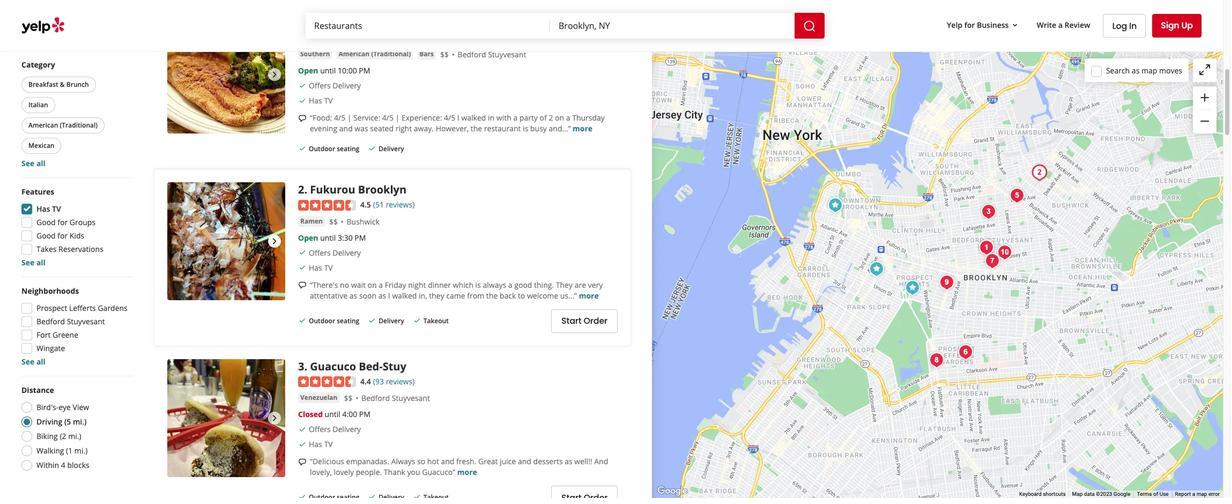 Task type: describe. For each thing, give the bounding box(es) containing it.
4.5 star rating image
[[298, 200, 356, 211]]

none field "find"
[[314, 20, 542, 32]]

a up the back
[[508, 280, 513, 290]]

0 vertical spatial peaches hothouse image
[[167, 15, 285, 133]]

breakfast & brunch
[[28, 80, 89, 89]]

2 inside '"food: 4/5 | service: 4/5 | experience: 4/5  i walked in with a party of 2 on a thursday evening and was seated right away. however, the restaurant is busy and…"'
[[549, 113, 553, 123]]

1 see all from the top
[[21, 158, 46, 168]]

4.4
[[360, 376, 371, 387]]

is inside "there's no wait on a friday night dinner which is always a good thing. they are very attentative as soon as i walked in, they came from the back to welcome us…"
[[476, 280, 481, 290]]

thing.
[[534, 280, 554, 290]]

4.4 star rating image
[[298, 377, 356, 387]]

soon
[[359, 290, 377, 301]]

1 | from the left
[[347, 113, 352, 123]]

slideshow element for 2
[[167, 182, 285, 300]]

however,
[[436, 124, 469, 134]]

. for 1
[[304, 15, 307, 30]]

"food: 4/5 | service: 4/5 | experience: 4/5  i walked in with a party of 2 on a thursday evening and was seated right away. however, the restaurant is busy and…"
[[310, 113, 605, 134]]

fukurou
[[310, 182, 355, 197]]

all for has tv
[[36, 257, 46, 268]]

yelp for business
[[947, 20, 1009, 30]]

was
[[355, 124, 368, 134]]

bedford for 3 . guacuco bed-stuy
[[362, 393, 390, 404]]

offers for peaches hothouse
[[309, 81, 331, 91]]

open for fukurou brooklyn
[[298, 233, 318, 243]]

1 4/5 from the left
[[334, 113, 346, 123]]

for for business
[[965, 20, 975, 30]]

see all button for prospect lefferts gardens
[[21, 357, 46, 367]]

experience:
[[402, 113, 442, 123]]

next image for 2 . fukurou brooklyn
[[268, 235, 281, 248]]

has inside group
[[36, 204, 50, 214]]

reviews) for 2 . fukurou brooklyn
[[386, 199, 415, 210]]

bedford for 1 . peaches hothouse
[[458, 50, 486, 60]]

a right with
[[514, 113, 518, 123]]

venezuelan button
[[298, 393, 340, 404]]

in,
[[419, 290, 427, 301]]

biking
[[36, 431, 58, 442]]

zoom in image
[[1199, 91, 1212, 104]]

juice
[[500, 457, 516, 467]]

1
[[298, 15, 304, 30]]

desserts
[[534, 457, 563, 467]]

walking (1 mi.)
[[36, 446, 88, 456]]

4.4 link
[[360, 375, 371, 387]]

bird's-eye view
[[36, 402, 89, 413]]

good for groups
[[36, 217, 96, 227]]

and right juice
[[518, 457, 532, 467]]

offers delivery for peaches
[[309, 81, 361, 91]]

16 speech v2 image for 2
[[298, 281, 307, 290]]

mayfield image
[[936, 272, 958, 293]]

sign up link
[[1153, 14, 1202, 38]]

pm for bed-
[[359, 409, 371, 420]]

risbo image
[[926, 350, 948, 371]]

the inside '"food: 4/5 | service: 4/5 | experience: 4/5  i walked in with a party of 2 on a thursday evening and was seated right away. however, the restaurant is busy and…"'
[[471, 124, 482, 134]]

mi.) for walking (1 mi.)
[[74, 446, 88, 456]]

southern link
[[298, 49, 332, 60]]

breakfast
[[28, 80, 58, 89]]

mexican button
[[21, 138, 61, 154]]

16 checkmark v2 image for 3
[[298, 440, 307, 449]]

16 checkmark v2 image down you
[[413, 493, 421, 498]]

open until 3:30 pm
[[298, 233, 366, 243]]

3 . guacuco bed-stuy
[[298, 359, 407, 374]]

within
[[36, 460, 59, 470]]

delivery down friday on the left bottom
[[379, 316, 404, 326]]

(5
[[64, 417, 71, 427]]

fukurou brooklyn image
[[1029, 162, 1051, 183]]

tv for 2
[[324, 263, 333, 273]]

and
[[595, 457, 608, 467]]

bars link
[[418, 49, 436, 60]]

has for 2
[[309, 263, 322, 273]]

log
[[1113, 20, 1128, 32]]

stuyvesant for 1 . peaches hothouse
[[488, 50, 526, 60]]

previous image
[[172, 235, 185, 248]]

order
[[584, 315, 608, 327]]

map for error
[[1197, 491, 1208, 497]]

more link for guacuco bed-stuy
[[457, 467, 477, 478]]

search as map moves
[[1107, 65, 1183, 75]]

well!!
[[575, 457, 593, 467]]

shortcuts
[[1043, 491, 1066, 497]]

"delicious empanadas. always so hot and fresh. great juice and desserts as well!! and lovely, lovely people. thank you guacuco"
[[310, 457, 608, 478]]

until for guacuco
[[325, 409, 341, 420]]

for for dinner
[[58, 17, 68, 27]]

(1.5k reviews)
[[373, 33, 421, 43]]

map
[[1073, 491, 1083, 497]]

terms of use
[[1138, 491, 1169, 497]]

1 vertical spatial guacuco bed-stuy image
[[167, 359, 285, 477]]

service:
[[354, 113, 380, 123]]

bedford stuyvesant for 1 . peaches hothouse
[[458, 50, 526, 60]]

bedford stuyvesant inside group
[[36, 317, 105, 327]]

search image
[[804, 20, 816, 33]]

the inside "there's no wait on a friday night dinner which is always a good thing. they are very attentative as soon as i walked in, they came from the back to welcome us…"
[[486, 290, 498, 301]]

1 see all button from the top
[[21, 158, 46, 168]]

driving
[[36, 417, 62, 427]]

search
[[1107, 65, 1130, 75]]

in
[[1130, 20, 1137, 32]]

as right soon
[[379, 290, 386, 301]]

lovely,
[[310, 467, 332, 478]]

"there's
[[310, 280, 338, 290]]

for for kids
[[58, 231, 68, 241]]

prospect lefferts gardens
[[36, 303, 128, 313]]

fresh.
[[457, 457, 477, 467]]

is inside '"food: 4/5 | service: 4/5 | experience: 4/5  i walked in with a party of 2 on a thursday evening and was seated right away. however, the restaurant is busy and…"'
[[523, 124, 529, 134]]

. for 3
[[304, 359, 307, 374]]

16 chevron down v2 image
[[1011, 21, 1020, 29]]

0 vertical spatial american
[[339, 50, 370, 59]]

bedford inside group
[[36, 317, 65, 327]]

offers delivery for guacuco
[[309, 424, 361, 435]]

with
[[497, 113, 512, 123]]

mexican
[[28, 141, 54, 150]]

takeout
[[424, 316, 449, 326]]

so
[[417, 457, 426, 467]]

more for 2 . fukurou brooklyn
[[579, 290, 599, 301]]

0 horizontal spatial 2
[[298, 182, 304, 197]]

always
[[483, 280, 507, 290]]

offers for fukurou brooklyn
[[309, 248, 331, 258]]

italian
[[28, 100, 48, 109]]

southern
[[300, 50, 330, 59]]

venezuelan link
[[298, 393, 340, 404]]

(traditional) inside group
[[60, 121, 98, 130]]

16 speech v2 image
[[298, 114, 307, 123]]

as inside ""delicious empanadas. always so hot and fresh. great juice and desserts as well!! and lovely, lovely people. thank you guacuco""
[[565, 457, 573, 467]]

16 checkmark v2 image for 2
[[298, 264, 307, 272]]

cheryl's global soul image
[[902, 277, 924, 299]]

1 outdoor seating from the top
[[309, 145, 360, 154]]

$$ for brooklyn
[[329, 216, 338, 227]]

evening
[[310, 124, 337, 134]]

2 4/5 from the left
[[382, 113, 394, 123]]

reservations
[[58, 244, 103, 254]]

thursday
[[572, 113, 605, 123]]

thank
[[384, 467, 406, 478]]

fukurou brooklyn image
[[167, 182, 285, 300]]

©2023
[[1097, 491, 1113, 497]]

a left friday on the left bottom
[[379, 280, 383, 290]]

mi.) for biking (2 mi.)
[[68, 431, 81, 442]]

as down the wait
[[350, 290, 357, 301]]

buntopia image
[[1007, 185, 1028, 207]]

previous image for 1
[[172, 68, 185, 81]]

neighborhoods
[[21, 286, 79, 296]]

16 speech v2 image for 3
[[298, 458, 307, 467]]

group containing features
[[18, 187, 133, 268]]

good for good for dinner
[[36, 17, 56, 27]]

see for has tv
[[21, 257, 34, 268]]

sign up
[[1162, 19, 1194, 32]]

delivery for bed-
[[333, 424, 361, 435]]

which
[[453, 280, 474, 290]]

groups
[[70, 217, 96, 227]]

3.9 star rating image
[[298, 33, 356, 44]]

offers delivery for fukurou
[[309, 248, 361, 258]]

us…"
[[561, 290, 577, 301]]

guacuco bed-stuy link
[[310, 359, 407, 374]]

ramen button
[[298, 216, 325, 227]]

next image for 1 . peaches hothouse
[[268, 68, 281, 81]]

night
[[408, 280, 426, 290]]

(2
[[60, 431, 66, 442]]

brooklyn
[[358, 182, 407, 197]]

good for good for groups
[[36, 217, 56, 227]]

16 checkmark v2 image up 3
[[298, 316, 307, 325]]

busy
[[531, 124, 547, 134]]

1 horizontal spatial american (traditional) button
[[337, 49, 413, 60]]

on inside "there's no wait on a friday night dinner which is always a good thing. they are very attentative as soon as i walked in, they came from the back to welcome us…"
[[368, 280, 377, 290]]

greene
[[53, 330, 78, 340]]

friday
[[385, 280, 406, 290]]

Find text field
[[314, 20, 542, 32]]

3.9 link
[[360, 32, 371, 43]]

southern button
[[298, 49, 332, 60]]

party
[[520, 113, 538, 123]]

mi.) for driving (5 mi.)
[[73, 417, 87, 427]]

(51 reviews) link
[[373, 198, 415, 210]]

map for moves
[[1142, 65, 1158, 75]]

start order
[[562, 315, 608, 327]]

2 seating from the top
[[337, 316, 360, 326]]

pm for hothouse
[[359, 66, 370, 76]]

log in
[[1113, 20, 1137, 32]]

on inside '"food: 4/5 | service: 4/5 | experience: 4/5  i walked in with a party of 2 on a thursday evening and was seated right away. however, the restaurant is busy and…"'
[[555, 113, 564, 123]]

brown butter image
[[977, 237, 998, 258]]

(1
[[66, 446, 73, 456]]

2 outdoor seating from the top
[[309, 316, 360, 326]]



Task type: locate. For each thing, give the bounding box(es) containing it.
tv up "delicious
[[324, 439, 333, 450]]

of left the use
[[1154, 491, 1159, 497]]

1 horizontal spatial (traditional)
[[371, 50, 411, 59]]

(93 reviews) link
[[373, 375, 415, 387]]

1 vertical spatial next image
[[268, 235, 281, 248]]

a inside "write a review" link
[[1059, 20, 1063, 30]]

16 checkmark v2 image for 1
[[298, 97, 307, 105]]

None field
[[314, 20, 542, 32], [559, 20, 786, 32]]

distance
[[21, 385, 54, 395]]

1 vertical spatial is
[[476, 280, 481, 290]]

until
[[320, 66, 336, 76], [320, 233, 336, 243], [325, 409, 341, 420]]

bedford
[[458, 50, 486, 60], [36, 317, 65, 327], [362, 393, 390, 404]]

eye
[[59, 402, 71, 413]]

0 vertical spatial guacuco bed-stuy image
[[978, 201, 1000, 223]]

map region
[[524, 0, 1232, 498]]

2 vertical spatial more link
[[457, 467, 477, 478]]

. left peaches
[[304, 15, 307, 30]]

data
[[1085, 491, 1095, 497]]

slideshow element for 3
[[167, 359, 285, 477]]

outdoor seating down evening
[[309, 145, 360, 154]]

1 vertical spatial bedford stuyvesant
[[36, 317, 105, 327]]

peaches hothouse image
[[167, 15, 285, 133], [976, 237, 998, 259]]

2 vertical spatial see all
[[21, 357, 46, 367]]

bed-
[[359, 359, 383, 374]]

more for 3 . guacuco bed-stuy
[[457, 467, 477, 478]]

american (traditional) inside group
[[28, 121, 98, 130]]

.
[[304, 15, 307, 30], [304, 182, 307, 197], [304, 359, 307, 374]]

until left 4:00
[[325, 409, 341, 420]]

2 vertical spatial see
[[21, 357, 34, 367]]

a right report
[[1193, 491, 1196, 497]]

has tv up "food:
[[309, 96, 333, 106]]

american (traditional) button down (1.5k
[[337, 49, 413, 60]]

outdoor seating
[[309, 145, 360, 154], [309, 316, 360, 326]]

0 horizontal spatial american
[[28, 121, 58, 130]]

2 vertical spatial bedford stuyvesant
[[362, 393, 430, 404]]

bedford down prospect
[[36, 317, 65, 327]]

american (traditional)
[[339, 50, 411, 59], [28, 121, 98, 130]]

in
[[488, 113, 495, 123]]

1 vertical spatial on
[[368, 280, 377, 290]]

american (traditional) button inside group
[[21, 117, 105, 134]]

i down friday on the left bottom
[[388, 290, 390, 301]]

more link for fukurou brooklyn
[[579, 290, 599, 301]]

keyboard shortcuts
[[1020, 491, 1066, 497]]

0 horizontal spatial 4/5
[[334, 113, 346, 123]]

see down 'mexican' button
[[21, 158, 34, 168]]

more
[[573, 124, 593, 134], [579, 290, 599, 301], [457, 467, 477, 478]]

i up however,
[[458, 113, 460, 123]]

zoom out image
[[1199, 115, 1212, 128]]

2 see all from the top
[[21, 257, 46, 268]]

2 good from the top
[[36, 217, 56, 227]]

walked
[[462, 113, 486, 123], [392, 290, 417, 301]]

pm right 10:00
[[359, 66, 370, 76]]

seating down the attentative
[[337, 316, 360, 326]]

"there's no wait on a friday night dinner which is always a good thing. they are very attentative as soon as i walked in, they came from the back to welcome us…"
[[310, 280, 603, 301]]

tv for 1
[[324, 96, 333, 106]]

for inside button
[[965, 20, 975, 30]]

2 vertical spatial all
[[36, 357, 46, 367]]

0 vertical spatial offers
[[309, 81, 331, 91]]

has for 3
[[309, 439, 322, 450]]

curry heights image
[[825, 195, 846, 216]]

start
[[562, 315, 582, 327]]

and right hot
[[51, 31, 65, 41]]

| left service:
[[347, 113, 352, 123]]

mi.) right (2 on the bottom left of page
[[68, 431, 81, 442]]

the right however,
[[471, 124, 482, 134]]

until for peaches
[[320, 66, 336, 76]]

2 vertical spatial until
[[325, 409, 341, 420]]

1 horizontal spatial bedford stuyvesant
[[362, 393, 430, 404]]

american (traditional) down (1.5k
[[339, 50, 411, 59]]

option group containing distance
[[18, 385, 133, 474]]

more link down thursday
[[573, 124, 593, 134]]

bedford stuyvesant for 3 . guacuco bed-stuy
[[362, 393, 430, 404]]

and inside '"food: 4/5 | service: 4/5 | experience: 4/5  i walked in with a party of 2 on a thursday evening and was seated right away. however, the restaurant is busy and…"'
[[339, 124, 353, 134]]

google image
[[655, 484, 690, 498]]

map
[[1142, 65, 1158, 75], [1197, 491, 1208, 497]]

log in link
[[1104, 14, 1147, 38]]

0 vertical spatial outdoor seating
[[309, 145, 360, 154]]

as right search
[[1132, 65, 1140, 75]]

bars
[[420, 50, 434, 59]]

group containing neighborhoods
[[18, 286, 133, 367]]

2 outdoor from the top
[[309, 316, 335, 326]]

0 vertical spatial see all button
[[21, 158, 46, 168]]

(51
[[373, 199, 384, 210]]

0 vertical spatial american (traditional) button
[[337, 49, 413, 60]]

1 vertical spatial see all
[[21, 257, 46, 268]]

1 vertical spatial (traditional)
[[60, 121, 98, 130]]

3 offers delivery from the top
[[309, 424, 361, 435]]

1 see from the top
[[21, 158, 34, 168]]

and up guacuco" at the left of the page
[[441, 457, 455, 467]]

group
[[19, 60, 133, 169], [1194, 86, 1217, 134], [18, 187, 133, 268], [18, 286, 133, 367]]

1 . from the top
[[304, 15, 307, 30]]

1 horizontal spatial bedford
[[362, 393, 390, 404]]

1 all from the top
[[36, 158, 46, 168]]

2 horizontal spatial $$
[[440, 50, 449, 60]]

of inside '"food: 4/5 | service: 4/5 | experience: 4/5  i walked in with a party of 2 on a thursday evening and was seated right away. however, the restaurant is busy and…"'
[[540, 113, 547, 123]]

1 none field from the left
[[314, 20, 542, 32]]

$$ for hothouse
[[440, 50, 449, 60]]

0 horizontal spatial none field
[[314, 20, 542, 32]]

offers for guacuco bed-stuy
[[309, 424, 331, 435]]

1 good from the top
[[36, 17, 56, 27]]

great
[[479, 457, 498, 467]]

walked down friday on the left bottom
[[392, 290, 417, 301]]

2 | from the left
[[396, 113, 400, 123]]

stuyvesant inside group
[[67, 317, 105, 327]]

reviews) down stuy
[[386, 376, 415, 387]]

delivery down 10:00
[[333, 81, 361, 91]]

has up "delicious
[[309, 439, 322, 450]]

2 offers from the top
[[309, 248, 331, 258]]

3
[[298, 359, 304, 374]]

"delicious
[[310, 457, 344, 467]]

has tv down features
[[36, 204, 61, 214]]

has tv for 3
[[309, 439, 333, 450]]

zanmi image
[[955, 342, 977, 363]]

1 horizontal spatial 4/5
[[382, 113, 394, 123]]

0 vertical spatial see all
[[21, 158, 46, 168]]

next image
[[268, 412, 281, 425]]

open for peaches hothouse
[[298, 66, 318, 76]]

offers delivery down open until 10:00 pm
[[309, 81, 361, 91]]

reviews) right (1.5k
[[392, 33, 421, 43]]

2 horizontal spatial bedford
[[458, 50, 486, 60]]

1 horizontal spatial guacuco bed-stuy image
[[978, 201, 1000, 223]]

0 vertical spatial american (traditional)
[[339, 50, 411, 59]]

3 slideshow element from the top
[[167, 359, 285, 477]]

hot
[[427, 457, 439, 467]]

1 slideshow element from the top
[[167, 15, 285, 133]]

has up "food:
[[309, 96, 322, 106]]

1 vertical spatial mi.)
[[68, 431, 81, 442]]

see all down takes
[[21, 257, 46, 268]]

2 none field from the left
[[559, 20, 786, 32]]

option group
[[18, 385, 133, 474]]

0 vertical spatial pm
[[359, 66, 370, 76]]

takes reservations
[[36, 244, 103, 254]]

1 vertical spatial outdoor seating
[[309, 316, 360, 326]]

good for good for kids
[[36, 231, 56, 241]]

2 vertical spatial mi.)
[[74, 446, 88, 456]]

0 horizontal spatial stuyvesant
[[67, 317, 105, 327]]

0 vertical spatial on
[[555, 113, 564, 123]]

0 vertical spatial i
[[458, 113, 460, 123]]

within 4 blocks
[[36, 460, 89, 470]]

1 vertical spatial all
[[36, 257, 46, 268]]

tv up "there's
[[324, 263, 333, 273]]

2 horizontal spatial bedford stuyvesant
[[458, 50, 526, 60]]

1 horizontal spatial |
[[396, 113, 400, 123]]

delivery for hothouse
[[333, 81, 361, 91]]

more link for peaches hothouse
[[573, 124, 593, 134]]

keyboard shortcuts button
[[1020, 491, 1066, 498]]

3 see all button from the top
[[21, 357, 46, 367]]

they
[[429, 290, 445, 301]]

features
[[21, 187, 54, 197]]

more down thursday
[[573, 124, 593, 134]]

0 vertical spatial offers delivery
[[309, 81, 361, 91]]

blocks
[[67, 460, 89, 470]]

until left 10:00
[[320, 66, 336, 76]]

(traditional)
[[371, 50, 411, 59], [60, 121, 98, 130]]

1 vertical spatial peaches hothouse image
[[976, 237, 998, 259]]

bogota latin bistro image
[[866, 259, 888, 280]]

2 . from the top
[[304, 182, 307, 197]]

report a map error link
[[1176, 491, 1220, 497]]

use
[[1160, 491, 1169, 497]]

2 vertical spatial reviews)
[[386, 376, 415, 387]]

1 vertical spatial american
[[28, 121, 58, 130]]

16 checkmark v2 image down open until 3:30 pm
[[298, 264, 307, 272]]

until for fukurou
[[320, 233, 336, 243]]

write a review link
[[1033, 15, 1095, 35]]

see all button
[[21, 158, 46, 168], [21, 257, 46, 268], [21, 357, 46, 367]]

has
[[309, 96, 322, 106], [36, 204, 50, 214], [309, 263, 322, 273], [309, 439, 322, 450]]

for up good for kids
[[58, 217, 68, 227]]

slideshow element for 1
[[167, 15, 285, 133]]

seated
[[370, 124, 394, 134]]

see all for prospect
[[21, 357, 46, 367]]

expand map image
[[1199, 63, 1212, 76]]

0 horizontal spatial peaches hothouse image
[[167, 15, 285, 133]]

has tv up "there's
[[309, 263, 333, 273]]

0 horizontal spatial map
[[1142, 65, 1158, 75]]

has tv inside group
[[36, 204, 61, 214]]

offers
[[309, 81, 331, 91], [309, 248, 331, 258], [309, 424, 331, 435]]

reviews) right (51
[[386, 199, 415, 210]]

0 vertical spatial good
[[36, 17, 56, 27]]

has down features
[[36, 204, 50, 214]]

map left error in the right of the page
[[1197, 491, 1208, 497]]

3 see all from the top
[[21, 357, 46, 367]]

closed
[[298, 409, 323, 420]]

0 horizontal spatial american (traditional) button
[[21, 117, 105, 134]]

1 vertical spatial offers delivery
[[309, 248, 361, 258]]

0 vertical spatial until
[[320, 66, 336, 76]]

tv for 3
[[324, 439, 333, 450]]

1 vertical spatial walked
[[392, 290, 417, 301]]

0 horizontal spatial bedford stuyvesant
[[36, 317, 105, 327]]

4/5 up however,
[[444, 113, 456, 123]]

1 vertical spatial open
[[298, 233, 318, 243]]

hot
[[36, 31, 49, 41]]

2 offers delivery from the top
[[309, 248, 361, 258]]

open until 10:00 pm
[[298, 66, 370, 76]]

3 offers from the top
[[309, 424, 331, 435]]

see all button down wingate
[[21, 357, 46, 367]]

1 horizontal spatial i
[[458, 113, 460, 123]]

is up from
[[476, 280, 481, 290]]

pm right 4:00
[[359, 409, 371, 420]]

3 4/5 from the left
[[444, 113, 456, 123]]

1 vertical spatial offers
[[309, 248, 331, 258]]

guacuco bed-stuy image inside map region
[[978, 201, 1000, 223]]

2 vertical spatial $$
[[344, 393, 353, 404]]

offers down open until 10:00 pm
[[309, 81, 331, 91]]

2 see from the top
[[21, 257, 34, 268]]

1 vertical spatial .
[[304, 182, 307, 197]]

1 16 speech v2 image from the top
[[298, 281, 307, 290]]

0 horizontal spatial |
[[347, 113, 352, 123]]

bushwick
[[347, 216, 380, 227]]

1 vertical spatial previous image
[[172, 412, 185, 425]]

0 horizontal spatial the
[[471, 124, 482, 134]]

offers down 'closed'
[[309, 424, 331, 435]]

1 horizontal spatial of
[[1154, 491, 1159, 497]]

and
[[51, 31, 65, 41], [339, 124, 353, 134], [441, 457, 455, 467], [518, 457, 532, 467]]

(93 reviews)
[[373, 376, 415, 387]]

good up hot
[[36, 17, 56, 27]]

group containing category
[[19, 60, 133, 169]]

pm for brooklyn
[[355, 233, 366, 243]]

mi.)
[[73, 417, 87, 427], [68, 431, 81, 442], [74, 446, 88, 456]]

1 horizontal spatial 2
[[549, 113, 553, 123]]

outdoor seating down the attentative
[[309, 316, 360, 326]]

1 vertical spatial 16 speech v2 image
[[298, 458, 307, 467]]

see for prospect lefferts gardens
[[21, 357, 34, 367]]

all down 'mexican' button
[[36, 158, 46, 168]]

report a map error
[[1176, 491, 1220, 497]]

see all button for has tv
[[21, 257, 46, 268]]

previous image for 3
[[172, 412, 185, 425]]

wingate
[[36, 343, 65, 354]]

"food:
[[310, 113, 332, 123]]

outdoor down the attentative
[[309, 316, 335, 326]]

0 vertical spatial bedford stuyvesant
[[458, 50, 526, 60]]

offers delivery down open until 3:30 pm
[[309, 248, 361, 258]]

for right the yelp
[[965, 20, 975, 30]]

1 vertical spatial more
[[579, 290, 599, 301]]

american (traditional) button up mexican
[[21, 117, 105, 134]]

3.9
[[360, 33, 371, 43]]

mi.) right (1
[[74, 446, 88, 456]]

1 open from the top
[[298, 66, 318, 76]]

16 speech v2 image
[[298, 281, 307, 290], [298, 458, 307, 467]]

2 up 4.5 star rating image
[[298, 182, 304, 197]]

error
[[1209, 491, 1220, 497]]

reviews) for 1 . peaches hothouse
[[392, 33, 421, 43]]

1 next image from the top
[[268, 68, 281, 81]]

a right write at the right
[[1059, 20, 1063, 30]]

takes
[[36, 244, 57, 254]]

(1.5k reviews) link
[[373, 32, 421, 43]]

more link down very on the left bottom of the page
[[579, 290, 599, 301]]

0 vertical spatial all
[[36, 158, 46, 168]]

el jeffe image
[[982, 251, 1003, 272]]

open down southern link
[[298, 66, 318, 76]]

good up good for kids
[[36, 217, 56, 227]]

0 vertical spatial reviews)
[[392, 33, 421, 43]]

has tv for 1
[[309, 96, 333, 106]]

1 seating from the top
[[337, 145, 360, 154]]

zaca cafe image
[[994, 242, 1016, 263]]

$$ for bed-
[[344, 393, 353, 404]]

0 horizontal spatial on
[[368, 280, 377, 290]]

0 vertical spatial next image
[[268, 68, 281, 81]]

pm right 3:30
[[355, 233, 366, 243]]

offers down open until 3:30 pm
[[309, 248, 331, 258]]

business
[[977, 20, 1009, 30]]

0 horizontal spatial i
[[388, 290, 390, 301]]

3 good from the top
[[36, 231, 56, 241]]

1 previous image from the top
[[172, 68, 185, 81]]

1 horizontal spatial stuyvesant
[[392, 393, 430, 404]]

of up busy
[[540, 113, 547, 123]]

1 vertical spatial 2
[[298, 182, 304, 197]]

delivery down seated
[[379, 145, 404, 154]]

delivery
[[333, 81, 361, 91], [379, 145, 404, 154], [333, 248, 361, 258], [379, 316, 404, 326], [333, 424, 361, 435]]

good
[[36, 17, 56, 27], [36, 217, 56, 227], [36, 231, 56, 241]]

3:30
[[338, 233, 353, 243]]

a up the and…"
[[566, 113, 571, 123]]

. up 4.5 star rating image
[[304, 182, 307, 197]]

on up soon
[[368, 280, 377, 290]]

Near text field
[[559, 20, 786, 32]]

moves
[[1160, 65, 1183, 75]]

previous image
[[172, 68, 185, 81], [172, 412, 185, 425]]

2 16 speech v2 image from the top
[[298, 458, 307, 467]]

2 horizontal spatial 4/5
[[444, 113, 456, 123]]

4/5
[[334, 113, 346, 123], [382, 113, 394, 123], [444, 113, 456, 123]]

guacuco
[[310, 359, 356, 374]]

4/5 right "food:
[[334, 113, 346, 123]]

2 next image from the top
[[268, 235, 281, 248]]

next image
[[268, 68, 281, 81], [268, 235, 281, 248]]

4:00
[[342, 409, 357, 420]]

tv up "food:
[[324, 96, 333, 106]]

0 horizontal spatial walked
[[392, 290, 417, 301]]

i inside '"food: 4/5 | service: 4/5 | experience: 4/5  i walked in with a party of 2 on a thursday evening and was seated right away. however, the restaurant is busy and…"'
[[458, 113, 460, 123]]

more down fresh.
[[457, 467, 477, 478]]

2 see all button from the top
[[21, 257, 46, 268]]

1 offers from the top
[[309, 81, 331, 91]]

until left 3:30
[[320, 233, 336, 243]]

0 horizontal spatial american (traditional)
[[28, 121, 98, 130]]

0 horizontal spatial of
[[540, 113, 547, 123]]

walked inside '"food: 4/5 | service: 4/5 | experience: 4/5  i walked in with a party of 2 on a thursday evening and was seated right away. however, the restaurant is busy and…"'
[[462, 113, 486, 123]]

wait
[[351, 280, 366, 290]]

2 vertical spatial stuyvesant
[[392, 393, 430, 404]]

3 see from the top
[[21, 357, 34, 367]]

bedford right bars button
[[458, 50, 486, 60]]

1 vertical spatial the
[[486, 290, 498, 301]]

ramen
[[300, 216, 323, 226]]

for for groups
[[58, 217, 68, 227]]

0 vertical spatial map
[[1142, 65, 1158, 75]]

slideshow element
[[167, 15, 285, 133], [167, 182, 285, 300], [167, 359, 285, 477]]

more link down fresh.
[[457, 467, 477, 478]]

0 vertical spatial (traditional)
[[371, 50, 411, 59]]

0 vertical spatial .
[[304, 15, 307, 30]]

2 previous image from the top
[[172, 412, 185, 425]]

1 horizontal spatial the
[[486, 290, 498, 301]]

. for 2
[[304, 182, 307, 197]]

1 offers delivery from the top
[[309, 81, 361, 91]]

16 checkmark v2 image
[[298, 97, 307, 105], [298, 264, 307, 272], [298, 316, 307, 325], [298, 440, 307, 449], [413, 493, 421, 498]]

$$ up 4:00
[[344, 393, 353, 404]]

bedford down (93
[[362, 393, 390, 404]]

closed until 4:00 pm
[[298, 409, 371, 420]]

open down ramen button
[[298, 233, 318, 243]]

1 vertical spatial stuyvesant
[[67, 317, 105, 327]]

map data ©2023 google
[[1073, 491, 1131, 497]]

offers delivery down closed until 4:00 pm
[[309, 424, 361, 435]]

all for prospect lefferts gardens
[[36, 357, 46, 367]]

prospect
[[36, 303, 67, 313]]

1 vertical spatial pm
[[355, 233, 366, 243]]

has for 1
[[309, 96, 322, 106]]

very
[[588, 280, 603, 290]]

3 . from the top
[[304, 359, 307, 374]]

stuyvesant for 3 . guacuco bed-stuy
[[392, 393, 430, 404]]

see all down wingate
[[21, 357, 46, 367]]

1 horizontal spatial peaches hothouse image
[[976, 237, 998, 259]]

$$
[[440, 50, 449, 60], [329, 216, 338, 227], [344, 393, 353, 404]]

1 outdoor from the top
[[309, 145, 335, 154]]

i inside "there's no wait on a friday night dinner which is always a good thing. they are very attentative as soon as i walked in, they came from the back to welcome us…"
[[388, 290, 390, 301]]

None search field
[[306, 13, 827, 39]]

peaches
[[310, 15, 354, 30]]

0 vertical spatial previous image
[[172, 68, 185, 81]]

fort
[[36, 330, 51, 340]]

see all for has
[[21, 257, 46, 268]]

1 vertical spatial see
[[21, 257, 34, 268]]

0 horizontal spatial $$
[[329, 216, 338, 227]]

16 checkmark v2 image
[[298, 82, 307, 90], [298, 144, 307, 153], [368, 144, 377, 153], [298, 249, 307, 257], [368, 316, 377, 325], [413, 316, 421, 325], [298, 425, 307, 434], [298, 493, 307, 498], [368, 493, 377, 498]]

0 horizontal spatial bedford
[[36, 317, 65, 327]]

bars button
[[418, 49, 436, 60]]

italian button
[[21, 97, 55, 113]]

has up "there's
[[309, 263, 322, 273]]

always
[[391, 457, 415, 467]]

(traditional) down (1.5k reviews)
[[371, 50, 411, 59]]

lefferts
[[69, 303, 96, 313]]

write
[[1037, 20, 1057, 30]]

16 speech v2 image left "delicious
[[298, 458, 307, 467]]

3 all from the top
[[36, 357, 46, 367]]

1 horizontal spatial on
[[555, 113, 564, 123]]

seating down the 'was'
[[337, 145, 360, 154]]

has tv for 2
[[309, 263, 333, 273]]

2 open from the top
[[298, 233, 318, 243]]

walked inside "there's no wait on a friday night dinner which is always a good thing. they are very attentative as soon as i walked in, they came from the back to welcome us…"
[[392, 290, 417, 301]]

tv up good for groups
[[52, 204, 61, 214]]

1 vertical spatial of
[[1154, 491, 1159, 497]]

more for 1 . peaches hothouse
[[573, 124, 593, 134]]

0 vertical spatial 16 speech v2 image
[[298, 281, 307, 290]]

tv
[[324, 96, 333, 106], [52, 204, 61, 214], [324, 263, 333, 273], [324, 439, 333, 450]]

reviews) for 3 . guacuco bed-stuy
[[386, 376, 415, 387]]

seating
[[337, 145, 360, 154], [337, 316, 360, 326]]

. up 4.4 star rating image
[[304, 359, 307, 374]]

attentative
[[310, 290, 348, 301]]

0 vertical spatial bedford
[[458, 50, 486, 60]]

2 slideshow element from the top
[[167, 182, 285, 300]]

0 vertical spatial seating
[[337, 145, 360, 154]]

delivery for brooklyn
[[333, 248, 361, 258]]

none field near
[[559, 20, 786, 32]]

1 vertical spatial outdoor
[[309, 316, 335, 326]]

as left well!!
[[565, 457, 573, 467]]

$$ right bars button
[[440, 50, 449, 60]]

delivery down 3:30
[[333, 248, 361, 258]]

guacuco bed-stuy image
[[978, 201, 1000, 223], [167, 359, 285, 477]]

on up the and…"
[[555, 113, 564, 123]]

american up mexican
[[28, 121, 58, 130]]

review
[[1065, 20, 1091, 30]]

sign
[[1162, 19, 1180, 32]]

see all down 'mexican' button
[[21, 158, 46, 168]]

1 horizontal spatial american (traditional)
[[339, 50, 411, 59]]

1 vertical spatial more link
[[579, 290, 599, 301]]

from
[[467, 290, 485, 301]]

american (traditional) link
[[337, 49, 413, 60]]

16 speech v2 image left "there's
[[298, 281, 307, 290]]

2 up the and…"
[[549, 113, 553, 123]]

report
[[1176, 491, 1192, 497]]

walked left "in"
[[462, 113, 486, 123]]

2 all from the top
[[36, 257, 46, 268]]

is down 'party'
[[523, 124, 529, 134]]

| up right
[[396, 113, 400, 123]]

0 vertical spatial 2
[[549, 113, 553, 123]]

back
[[500, 290, 516, 301]]



Task type: vqa. For each thing, say whether or not it's contained in the screenshot.
the top Bedford Stuyvesant
yes



